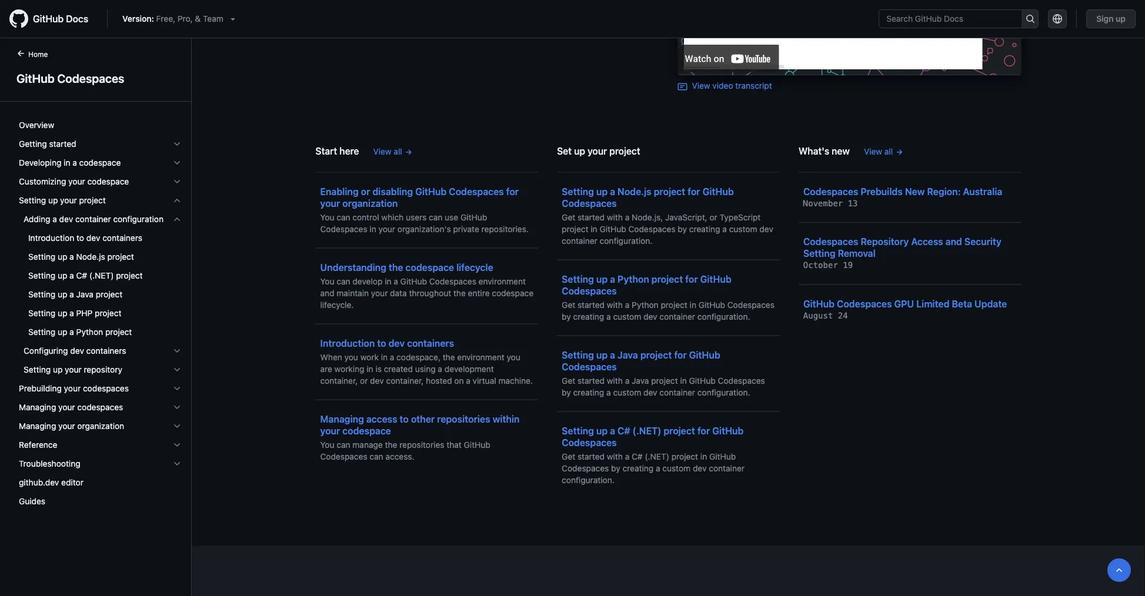 Task type: vqa. For each thing, say whether or not it's contained in the screenshot.
Version:
yes



Task type: describe. For each thing, give the bounding box(es) containing it.
codespace up throughout
[[406, 262, 454, 273]]

in inside 'developing in a codespace' dropdown button
[[64, 158, 70, 168]]

all for new
[[885, 147, 893, 156]]

java for setting up a java project
[[76, 290, 94, 300]]

sc 9kayk9 0 image for getting started
[[172, 139, 182, 149]]

setting up your project element containing adding a dev container configuration
[[9, 210, 191, 380]]

up for sign up
[[1116, 14, 1126, 24]]

new
[[906, 186, 925, 197]]

manage
[[353, 440, 383, 450]]

troubleshooting
[[19, 459, 80, 469]]

github docs link
[[9, 9, 98, 28]]

up for setting up a c# (.net) project
[[58, 271, 67, 281]]

codespaces prebuilds new region: australia november 13
[[804, 186, 1003, 208]]

node.js for setting up a node.js project
[[76, 252, 105, 262]]

setting for setting up your repository
[[24, 365, 51, 375]]

when
[[320, 352, 342, 362]]

container inside dropdown button
[[75, 215, 111, 224]]

dev inside "setting up a java project for github codespaces get started with a java project in github codespaces by creating a custom dev container configuration."
[[644, 388, 658, 398]]

creating inside setting up a node.js project for github codespaces get started with a node.js, javascript, or typescript project in github codespaces by creating a custom dev container configuration.
[[690, 224, 721, 234]]

entire
[[468, 288, 490, 298]]

dev inside adding a dev container configuration dropdown button
[[59, 215, 73, 224]]

started for setting up a java project for github codespaces
[[578, 376, 605, 386]]

up for setting up a c# (.net) project for github codespaces get started with a c# (.net) project in github codespaces by creating a custom dev container configuration.
[[597, 425, 608, 437]]

setting up your project button
[[14, 191, 187, 210]]

setting for setting up a c# (.net) project
[[28, 271, 55, 281]]

customizing your codespace button
[[14, 172, 187, 191]]

1 horizontal spatial view
[[692, 81, 711, 91]]

within
[[493, 414, 520, 425]]

editor
[[61, 478, 84, 488]]

are
[[320, 364, 332, 374]]

view for enabling or disabling github codespaces for your organization
[[373, 147, 392, 156]]

adding a dev container configuration element containing introduction to dev containers
[[9, 229, 191, 342]]

organization inside dropdown button
[[77, 422, 124, 431]]

developing in a codespace
[[19, 158, 121, 168]]

sc 9kayk9 0 image for developing in a codespace
[[172, 158, 182, 168]]

australia
[[964, 186, 1003, 197]]

codespaces repository access and security setting removal october 19
[[804, 236, 1002, 270]]

throughout
[[409, 288, 451, 298]]

prebuilding your codespaces
[[19, 384, 129, 394]]

maintain
[[337, 288, 369, 298]]

home
[[28, 50, 48, 58]]

which
[[382, 212, 404, 222]]

introduction to dev containers when you work in a codespace, the environment you are working in is created using a development container, or dev container, hosted on a virtual machine.
[[320, 338, 533, 386]]

and inside understanding the codespace lifecycle you can develop in a github codespaces environment and maintain your data throughout the entire codespace lifecycle.
[[320, 288, 335, 298]]

the inside managing access to other repositories within your codespace you can manage the repositories that github codespaces can access.
[[385, 440, 397, 450]]

setting up a java project link
[[14, 285, 187, 304]]

development
[[445, 364, 494, 374]]

1 vertical spatial repositories
[[400, 440, 445, 450]]

up for setting up a node.js project for github codespaces get started with a node.js, javascript, or typescript project in github codespaces by creating a custom dev container configuration.
[[597, 186, 608, 197]]

understanding the codespace lifecycle you can develop in a github codespaces environment and maintain your data throughout the entire codespace lifecycle.
[[320, 262, 534, 310]]

prebuilds
[[861, 186, 903, 197]]

typescript
[[720, 212, 761, 222]]

here
[[340, 145, 359, 157]]

prebuilding your codespaces button
[[14, 380, 187, 398]]

codespaces inside managing access to other repositories within your codespace you can manage the repositories that github codespaces can access.
[[320, 452, 368, 462]]

on
[[455, 376, 464, 386]]

a inside setting up a node.js project link
[[70, 252, 74, 262]]

started inside dropdown button
[[49, 139, 76, 149]]

in inside setting up a node.js project for github codespaces get started with a node.js, javascript, or typescript project in github codespaces by creating a custom dev container configuration.
[[591, 224, 598, 234]]

setting up a node.js project for github codespaces get started with a node.js, javascript, or typescript project in github codespaces by creating a custom dev container configuration.
[[562, 186, 774, 246]]

adding
[[24, 215, 50, 224]]

github inside understanding the codespace lifecycle you can develop in a github codespaces environment and maintain your data throughout the entire codespace lifecycle.
[[401, 277, 427, 286]]

codespace,
[[397, 352, 441, 362]]

hosted
[[426, 376, 452, 386]]

sign up link
[[1087, 9, 1136, 28]]

your inside dropdown button
[[58, 422, 75, 431]]

can inside understanding the codespace lifecycle you can develop in a github codespaces environment and maintain your data throughout the entire codespace lifecycle.
[[337, 277, 350, 286]]

working
[[335, 364, 365, 374]]

beta
[[952, 298, 973, 310]]

24
[[838, 311, 848, 321]]

your inside understanding the codespace lifecycle you can develop in a github codespaces environment and maintain your data throughout the entire codespace lifecycle.
[[371, 288, 388, 298]]

sc 9kayk9 0 image for setting up your repository
[[172, 365, 182, 375]]

configuring dev containers button
[[14, 342, 187, 361]]

customizing
[[19, 177, 66, 187]]

sc 9kayk9 0 image for reference
[[172, 441, 182, 450]]

virtual
[[473, 376, 496, 386]]

start
[[316, 145, 337, 157]]

container inside setting up a node.js project for github codespaces get started with a node.js, javascript, or typescript project in github codespaces by creating a custom dev container configuration.
[[562, 236, 598, 246]]

codespaces for prebuilding your codespaces
[[83, 384, 129, 394]]

troubleshooting button
[[14, 455, 187, 474]]

a inside setting up a php project link
[[70, 309, 74, 318]]

to for introduction to dev containers when you work in a codespace, the environment you are working in is created using a development container, or dev container, hosted on a virtual machine.
[[377, 338, 386, 349]]

a inside the setting up a python project link
[[70, 327, 74, 337]]

managing for organization
[[19, 422, 56, 431]]

2 horizontal spatial c#
[[632, 452, 643, 462]]

in inside enabling or disabling github codespaces for your organization you can control which users can use github codespaces in your organization's private repositories.
[[370, 224, 376, 234]]

by inside setting up a node.js project for github codespaces get started with a node.js, javascript, or typescript project in github codespaces by creating a custom dev container configuration.
[[678, 224, 687, 234]]

can left manage
[[337, 440, 350, 450]]

scroll to top image
[[1115, 566, 1125, 576]]

setting for setting up a python project
[[28, 327, 55, 337]]

and inside the codespaces repository access and security setting removal october 19
[[946, 236, 963, 247]]

13
[[848, 199, 858, 208]]

2 vertical spatial (.net)
[[645, 452, 670, 462]]

custom inside 'setting up a python project for github codespaces get started with a python project in github codespaces by creating a custom dev container configuration.'
[[613, 312, 642, 322]]

in inside "setting up a java project for github codespaces get started with a java project in github codespaces by creating a custom dev container configuration."
[[681, 376, 687, 386]]

containers for introduction to dev containers when you work in a codespace, the environment you are working in is created using a development container, or dev container, hosted on a virtual machine.
[[407, 338, 454, 349]]

adding a dev container configuration button
[[14, 210, 187, 229]]

developing
[[19, 158, 61, 168]]

codespace inside managing access to other repositories within your codespace you can manage the repositories that github codespaces can access.
[[343, 425, 391, 437]]

guides link
[[14, 493, 187, 511]]

dev inside setting up a node.js project for github codespaces get started with a node.js, javascript, or typescript project in github codespaces by creating a custom dev container configuration.
[[760, 224, 774, 234]]

codespaces inside github codespaces gpu limited beta update august 24
[[837, 298, 892, 310]]

custom inside setting up a node.js project for github codespaces get started with a node.js, javascript, or typescript project in github codespaces by creating a custom dev container configuration.
[[730, 224, 758, 234]]

dev inside 'setting up a python project for github codespaces get started with a python project in github codespaces by creating a custom dev container configuration.'
[[644, 312, 658, 322]]

a inside setting up a c# (.net) project link
[[70, 271, 74, 281]]

setting for setting up a node.js project
[[28, 252, 55, 262]]

new
[[832, 145, 850, 157]]

developing in a codespace button
[[14, 154, 187, 172]]

view all for start here
[[373, 147, 402, 156]]

to for introduction to dev containers
[[77, 233, 84, 243]]

(.net) for setting up a c# (.net) project
[[89, 271, 114, 281]]

setting for setting up a python project for github codespaces get started with a python project in github codespaces by creating a custom dev container configuration.
[[562, 274, 594, 285]]

with inside setting up a c# (.net) project for github codespaces get started with a c# (.net) project in github codespaces by creating a custom dev container configuration.
[[607, 452, 623, 462]]

update
[[975, 298, 1008, 310]]

get for setting up a java project for github codespaces
[[562, 376, 576, 386]]

c# for setting up a c# (.net) project
[[76, 271, 87, 281]]

setting up a python project link
[[14, 323, 187, 342]]

up for setting up a python project for github codespaces get started with a python project in github codespaces by creating a custom dev container configuration.
[[597, 274, 608, 285]]

adding a dev container configuration element containing adding a dev container configuration
[[9, 210, 191, 342]]

a inside setting up a java project link
[[70, 290, 74, 300]]

github inside github codespaces gpu limited beta update august 24
[[804, 298, 835, 310]]

python for setting up a python project for github codespaces get started with a python project in github codespaces by creating a custom dev container configuration.
[[618, 274, 650, 285]]

with for python
[[607, 300, 623, 310]]

get for setting up a node.js project for github codespaces
[[562, 212, 576, 222]]

environment for lifecycle
[[479, 277, 526, 286]]

the up data
[[389, 262, 403, 273]]

other
[[411, 414, 435, 425]]

setting inside the codespaces repository access and security setting removal october 19
[[804, 248, 836, 259]]

sc 9kayk9 0 image for managing your codespaces
[[172, 403, 182, 413]]

github.dev editor link
[[14, 474, 187, 493]]

organization's
[[398, 224, 451, 234]]

setting up a c# (.net) project link
[[14, 267, 187, 285]]

up for setting up a php project
[[58, 309, 67, 318]]

repositories.
[[482, 224, 529, 234]]

your inside managing access to other repositories within your codespace you can manage the repositories that github codespaces can access.
[[320, 425, 340, 437]]

github.dev
[[19, 478, 59, 488]]

a inside 'developing in a codespace' dropdown button
[[73, 158, 77, 168]]

c# for setting up a c# (.net) project for github codespaces get started with a c# (.net) project in github codespaces by creating a custom dev container configuration.
[[618, 425, 631, 437]]

github codespaces element
[[0, 48, 192, 596]]

setting up your project
[[19, 196, 106, 205]]

lifecycle
[[457, 262, 494, 273]]

container inside 'setting up a python project for github codespaces get started with a python project in github codespaces by creating a custom dev container configuration.'
[[660, 312, 696, 322]]

work
[[361, 352, 379, 362]]

to inside managing access to other repositories within your codespace you can manage the repositories that github codespaces can access.
[[400, 414, 409, 425]]

august 24 element
[[804, 311, 848, 321]]

in inside understanding the codespace lifecycle you can develop in a github codespaces environment and maintain your data throughout the entire codespace lifecycle.
[[385, 277, 392, 286]]

users
[[406, 212, 427, 222]]

setting for setting up a node.js project for github codespaces get started with a node.js, javascript, or typescript project in github codespaces by creating a custom dev container configuration.
[[562, 186, 594, 197]]

use
[[445, 212, 459, 222]]

up for setting up your project
[[48, 196, 58, 205]]

configuring
[[24, 346, 68, 356]]

started for setting up a python project for github codespaces
[[578, 300, 605, 310]]

node.js for setting up a node.js project for github codespaces get started with a node.js, javascript, or typescript project in github codespaces by creating a custom dev container configuration.
[[618, 186, 652, 197]]

up for set up your project
[[574, 145, 586, 157]]

setting up a php project link
[[14, 304, 187, 323]]

2 you from the left
[[507, 352, 521, 362]]

link image
[[678, 82, 688, 91]]

sc 9kayk9 0 image for adding a dev container configuration
[[172, 215, 182, 224]]

1 vertical spatial python
[[632, 300, 659, 310]]

managing access to other repositories within your codespace you can manage the repositories that github codespaces can access.
[[320, 414, 520, 462]]

creating inside "setting up a java project for github codespaces get started with a java project in github codespaces by creating a custom dev container configuration."
[[574, 388, 605, 398]]

or inside enabling or disabling github codespaces for your organization you can control which users can use github codespaces in your organization's private repositories.
[[361, 186, 370, 197]]

access
[[367, 414, 398, 425]]

custom inside setting up a c# (.net) project for github codespaces get started with a c# (.net) project in github codespaces by creating a custom dev container configuration.
[[663, 464, 691, 473]]

setting up a node.js project link
[[14, 248, 187, 267]]

start here
[[316, 145, 359, 157]]

setting up your repository
[[24, 365, 122, 375]]

dev inside the configuring dev containers dropdown button
[[70, 346, 84, 356]]

managing your organization button
[[14, 417, 187, 436]]

python for setting up a python project
[[76, 327, 103, 337]]

creating inside 'setting up a python project for github codespaces get started with a python project in github codespaces by creating a custom dev container configuration.'
[[574, 312, 605, 322]]

setting for setting up a php project
[[28, 309, 55, 318]]



Task type: locate. For each thing, give the bounding box(es) containing it.
1 vertical spatial (.net)
[[633, 425, 662, 437]]

2 sc 9kayk9 0 image from the top
[[172, 177, 182, 187]]

repository
[[861, 236, 909, 247]]

container inside "setting up a java project for github codespaces get started with a java project in github codespaces by creating a custom dev container configuration."
[[660, 388, 696, 398]]

0 vertical spatial python
[[618, 274, 650, 285]]

and up 'lifecycle.' at the left of page
[[320, 288, 335, 298]]

2 you from the top
[[320, 277, 335, 286]]

github docs
[[33, 13, 88, 24]]

managing inside dropdown button
[[19, 403, 56, 413]]

sc 9kayk9 0 image inside adding a dev container configuration dropdown button
[[172, 215, 182, 224]]

view right link icon
[[692, 81, 711, 91]]

with inside setting up a node.js project for github codespaces get started with a node.js, javascript, or typescript project in github codespaces by creating a custom dev container configuration.
[[607, 212, 623, 222]]

1 adding a dev container configuration element from the top
[[9, 210, 191, 342]]

managing your codespaces button
[[14, 398, 187, 417]]

0 horizontal spatial view all link
[[373, 145, 413, 158]]

in inside setting up a c# (.net) project for github codespaces get started with a c# (.net) project in github codespaces by creating a custom dev container configuration.
[[701, 452, 707, 462]]

1 sc 9kayk9 0 image from the top
[[172, 139, 182, 149]]

a
[[73, 158, 77, 168], [610, 186, 616, 197], [625, 212, 630, 222], [53, 215, 57, 224], [723, 224, 727, 234], [70, 252, 74, 262], [70, 271, 74, 281], [610, 274, 616, 285], [394, 277, 398, 286], [70, 290, 74, 300], [625, 300, 630, 310], [70, 309, 74, 318], [607, 312, 611, 322], [70, 327, 74, 337], [610, 350, 616, 361], [390, 352, 395, 362], [438, 364, 443, 374], [466, 376, 471, 386], [625, 376, 630, 386], [607, 388, 611, 398], [610, 425, 616, 437], [625, 452, 630, 462], [656, 464, 661, 473]]

github codespaces gpu limited beta update august 24
[[804, 298, 1008, 321]]

1 sc 9kayk9 0 image from the top
[[172, 158, 182, 168]]

1 with from the top
[[607, 212, 623, 222]]

0 vertical spatial and
[[946, 236, 963, 247]]

gpu
[[895, 298, 915, 310]]

by inside "setting up a java project for github codespaces get started with a java project in github codespaces by creating a custom dev container configuration."
[[562, 388, 571, 398]]

setting up a c# (.net) project
[[28, 271, 143, 281]]

sc 9kayk9 0 image inside getting started dropdown button
[[172, 139, 182, 149]]

containers inside the configuring dev containers dropdown button
[[86, 346, 126, 356]]

sc 9kayk9 0 image inside managing your organization dropdown button
[[172, 422, 182, 431]]

adding a dev container configuration element
[[9, 210, 191, 342], [9, 229, 191, 342]]

up for setting up a python project
[[58, 327, 67, 337]]

configuration. inside 'setting up a python project for github codespaces get started with a python project in github codespaces by creating a custom dev container configuration.'
[[698, 312, 751, 322]]

1 vertical spatial you
[[320, 277, 335, 286]]

the
[[389, 262, 403, 273], [454, 288, 466, 298], [443, 352, 455, 362], [385, 440, 397, 450]]

container, down the created at the left of page
[[386, 376, 424, 386]]

overview link
[[14, 116, 187, 135]]

up inside "setting up a java project for github codespaces get started with a java project in github codespaces by creating a custom dev container configuration."
[[597, 350, 608, 361]]

0 vertical spatial introduction
[[28, 233, 74, 243]]

3 sc 9kayk9 0 image from the top
[[172, 365, 182, 375]]

2 adding a dev container configuration element from the top
[[9, 229, 191, 342]]

1 horizontal spatial organization
[[343, 198, 398, 209]]

view all link for start here
[[373, 145, 413, 158]]

Search GitHub Docs search field
[[880, 10, 1022, 28]]

0 vertical spatial c#
[[76, 271, 87, 281]]

codespace
[[79, 158, 121, 168], [87, 177, 129, 187], [406, 262, 454, 273], [492, 288, 534, 298], [343, 425, 391, 437]]

free,
[[156, 14, 175, 24]]

setting up a python project
[[28, 327, 132, 337]]

setting inside 'dropdown button'
[[19, 196, 46, 205]]

to left other
[[400, 414, 409, 425]]

1 all from the left
[[394, 147, 402, 156]]

2 vertical spatial to
[[400, 414, 409, 425]]

for for enabling or disabling github codespaces for your organization
[[507, 186, 519, 197]]

managing inside managing access to other repositories within your codespace you can manage the repositories that github codespaces can access.
[[320, 414, 364, 425]]

3 sc 9kayk9 0 image from the top
[[172, 215, 182, 224]]

2 setting up your project element from the top
[[9, 210, 191, 380]]

custom inside "setting up a java project for github codespaces get started with a java project in github codespaces by creating a custom dev container configuration."
[[613, 388, 642, 398]]

to up setting up a node.js project
[[77, 233, 84, 243]]

1 horizontal spatial and
[[946, 236, 963, 247]]

view all for what's new
[[864, 147, 893, 156]]

that
[[447, 440, 462, 450]]

4 sc 9kayk9 0 image from the top
[[172, 384, 182, 394]]

introduction inside adding a dev container configuration element
[[28, 233, 74, 243]]

for inside setting up a node.js project for github codespaces get started with a node.js, javascript, or typescript project in github codespaces by creating a custom dev container configuration.
[[688, 186, 701, 197]]

to up work
[[377, 338, 386, 349]]

you for enabling or disabling github codespaces for your organization
[[320, 212, 335, 222]]

5 sc 9kayk9 0 image from the top
[[172, 403, 182, 413]]

or up control
[[361, 186, 370, 197]]

your
[[588, 145, 607, 157], [68, 177, 85, 187], [60, 196, 77, 205], [320, 198, 340, 209], [379, 224, 395, 234], [371, 288, 388, 298], [65, 365, 82, 375], [64, 384, 81, 394], [58, 403, 75, 413], [58, 422, 75, 431], [320, 425, 340, 437]]

you for managing access to other repositories within your codespace
[[320, 440, 335, 450]]

setting up a python project for github codespaces get started with a python project in github codespaces by creating a custom dev container configuration.
[[562, 274, 775, 322]]

containers
[[103, 233, 142, 243], [407, 338, 454, 349], [86, 346, 126, 356]]

the inside 'introduction to dev containers when you work in a codespace, the environment you are working in is created using a development container, or dev container, hosted on a virtual machine.'
[[443, 352, 455, 362]]

view right new
[[864, 147, 883, 156]]

get inside setting up a node.js project for github codespaces get started with a node.js, javascript, or typescript project in github codespaces by creating a custom dev container configuration.
[[562, 212, 576, 222]]

1 vertical spatial node.js
[[76, 252, 105, 262]]

up for setting up a java project
[[58, 290, 67, 300]]

getting started
[[19, 139, 76, 149]]

customizing your codespace
[[19, 177, 129, 187]]

can left the use
[[429, 212, 443, 222]]

sc 9kayk9 0 image for customizing your codespace
[[172, 177, 182, 187]]

setting inside setting up a c# (.net) project for github codespaces get started with a c# (.net) project in github codespaces by creating a custom dev container configuration.
[[562, 425, 594, 437]]

containers down configuration
[[103, 233, 142, 243]]

started for setting up a node.js project for github codespaces
[[578, 212, 605, 222]]

you inside enabling or disabling github codespaces for your organization you can control which users can use github codespaces in your organization's private repositories.
[[320, 212, 335, 222]]

managing up manage
[[320, 414, 364, 425]]

0 vertical spatial environment
[[479, 277, 526, 286]]

0 horizontal spatial c#
[[76, 271, 87, 281]]

1 vertical spatial and
[[320, 288, 335, 298]]

node.js up setting up a c# (.net) project
[[76, 252, 105, 262]]

view video transcript
[[692, 81, 773, 91]]

1 horizontal spatial to
[[377, 338, 386, 349]]

a inside understanding the codespace lifecycle you can develop in a github codespaces environment and maintain your data throughout the entire codespace lifecycle.
[[394, 277, 398, 286]]

(.net) for setting up a c# (.net) project for github codespaces get started with a c# (.net) project in github codespaces by creating a custom dev container configuration.
[[633, 425, 662, 437]]

organization down the managing your codespaces dropdown button
[[77, 422, 124, 431]]

(.net) inside setting up a c# (.net) project link
[[89, 271, 114, 281]]

setting inside dropdown button
[[24, 365, 51, 375]]

pro,
[[178, 14, 193, 24]]

setting inside 'setting up a python project for github codespaces get started with a python project in github codespaces by creating a custom dev container configuration.'
[[562, 274, 594, 285]]

containers inside introduction to dev containers link
[[103, 233, 142, 243]]

setting up your repository button
[[14, 361, 187, 380]]

0 horizontal spatial and
[[320, 288, 335, 298]]

get inside setting up a c# (.net) project for github codespaces get started with a c# (.net) project in github codespaces by creating a custom dev container configuration.
[[562, 452, 576, 462]]

1 horizontal spatial view all link
[[864, 145, 904, 158]]

you up 'lifecycle.' at the left of page
[[320, 277, 335, 286]]

for inside enabling or disabling github codespaces for your organization you can control which users can use github codespaces in your organization's private repositories.
[[507, 186, 519, 197]]

sc 9kayk9 0 image inside customizing your codespace 'dropdown button'
[[172, 177, 182, 187]]

all
[[394, 147, 402, 156], [885, 147, 893, 156]]

up for setting up a java project for github codespaces get started with a java project in github codespaces by creating a custom dev container configuration.
[[597, 350, 608, 361]]

sc 9kayk9 0 image inside the setting up your project 'dropdown button'
[[172, 196, 182, 205]]

get inside 'setting up a python project for github codespaces get started with a python project in github codespaces by creating a custom dev container configuration.'
[[562, 300, 576, 310]]

4 sc 9kayk9 0 image from the top
[[172, 347, 182, 356]]

in
[[64, 158, 70, 168], [370, 224, 376, 234], [591, 224, 598, 234], [385, 277, 392, 286], [690, 300, 697, 310], [381, 352, 388, 362], [367, 364, 373, 374], [681, 376, 687, 386], [701, 452, 707, 462]]

search image
[[1026, 14, 1036, 24]]

1 horizontal spatial node.js
[[618, 186, 652, 197]]

sc 9kayk9 0 image inside the managing your codespaces dropdown button
[[172, 403, 182, 413]]

started inside "setting up a java project for github codespaces get started with a java project in github codespaces by creating a custom dev container configuration."
[[578, 376, 605, 386]]

can
[[337, 212, 350, 222], [429, 212, 443, 222], [337, 277, 350, 286], [337, 440, 350, 450], [370, 452, 384, 462]]

you
[[345, 352, 358, 362], [507, 352, 521, 362]]

introduction down "adding"
[[28, 233, 74, 243]]

organization inside enabling or disabling github codespaces for your organization you can control which users can use github codespaces in your organization's private repositories.
[[343, 198, 398, 209]]

1 vertical spatial java
[[618, 350, 638, 361]]

november 13 element
[[804, 199, 858, 208]]

2 all from the left
[[885, 147, 893, 156]]

security
[[965, 236, 1002, 247]]

2 sc 9kayk9 0 image from the top
[[172, 196, 182, 205]]

environment up development at the bottom of the page
[[457, 352, 505, 362]]

python
[[618, 274, 650, 285], [632, 300, 659, 310], [76, 327, 103, 337]]

codespaces
[[57, 71, 124, 85], [449, 186, 504, 197], [804, 186, 859, 197], [562, 198, 617, 209], [320, 224, 368, 234], [629, 224, 676, 234], [804, 236, 859, 247], [429, 277, 477, 286], [562, 285, 617, 297], [837, 298, 892, 310], [728, 300, 775, 310], [562, 361, 617, 373], [718, 376, 765, 386], [562, 437, 617, 448], [320, 452, 368, 462], [562, 464, 609, 473]]

node.js
[[618, 186, 652, 197], [76, 252, 105, 262]]

environment up entire
[[479, 277, 526, 286]]

6 sc 9kayk9 0 image from the top
[[172, 460, 182, 469]]

codespaces for managing your codespaces
[[77, 403, 123, 413]]

or down working
[[360, 376, 368, 386]]

None search field
[[879, 9, 1039, 28]]

creating inside setting up a c# (.net) project for github codespaces get started with a c# (.net) project in github codespaces by creating a custom dev container configuration.
[[623, 464, 654, 473]]

1 container, from the left
[[320, 376, 358, 386]]

october
[[804, 261, 838, 270]]

2 vertical spatial you
[[320, 440, 335, 450]]

you up working
[[345, 352, 358, 362]]

1 view all from the left
[[373, 147, 402, 156]]

get for setting up a python project for github codespaces
[[562, 300, 576, 310]]

2 vertical spatial or
[[360, 376, 368, 386]]

setting up your project element
[[9, 191, 191, 380], [9, 210, 191, 380]]

managing for codespaces
[[19, 403, 56, 413]]

all up 'disabling'
[[394, 147, 402, 156]]

or inside 'introduction to dev containers when you work in a codespace, the environment you are working in is created using a development container, or dev container, hosted on a virtual machine.'
[[360, 376, 368, 386]]

java
[[76, 290, 94, 300], [618, 350, 638, 361], [632, 376, 649, 386]]

1 vertical spatial environment
[[457, 352, 505, 362]]

setting up a php project
[[28, 309, 121, 318]]

by inside 'setting up a python project for github codespaces get started with a python project in github codespaces by creating a custom dev container configuration.'
[[562, 312, 571, 322]]

github codespaces
[[16, 71, 124, 85]]

a inside adding a dev container configuration dropdown button
[[53, 215, 57, 224]]

or left typescript
[[710, 212, 718, 222]]

0 horizontal spatial view
[[373, 147, 392, 156]]

version: free, pro, & team
[[122, 14, 224, 24]]

2 view all link from the left
[[864, 145, 904, 158]]

introduction for introduction to dev containers
[[28, 233, 74, 243]]

0 vertical spatial java
[[76, 290, 94, 300]]

node.js up "node.js,"
[[618, 186, 652, 197]]

to inside 'introduction to dev containers when you work in a codespace, the environment you are working in is created using a development container, or dev container, hosted on a virtual machine.'
[[377, 338, 386, 349]]

organization
[[343, 198, 398, 209], [77, 422, 124, 431]]

set up your project
[[557, 145, 641, 157]]

managing up reference
[[19, 422, 56, 431]]

up for setting up your repository
[[53, 365, 63, 375]]

setting up a java project
[[28, 290, 122, 300]]

0 horizontal spatial node.js
[[76, 252, 105, 262]]

started inside setting up a c# (.net) project for github codespaces get started with a c# (.net) project in github codespaces by creating a custom dev container configuration.
[[578, 452, 605, 462]]

repositories up "that"
[[437, 414, 491, 425]]

0 horizontal spatial you
[[345, 352, 358, 362]]

environment
[[479, 277, 526, 286], [457, 352, 505, 362]]

environment inside 'introduction to dev containers when you work in a codespace, the environment you are working in is created using a development container, or dev container, hosted on a virtual machine.'
[[457, 352, 505, 362]]

overview
[[19, 120, 54, 130]]

for inside setting up a c# (.net) project for github codespaces get started with a c# (.net) project in github codespaces by creating a custom dev container configuration.
[[698, 425, 710, 437]]

organization up control
[[343, 198, 398, 209]]

codespaces inside codespaces prebuilds new region: australia november 13
[[804, 186, 859, 197]]

started inside 'setting up a python project for github codespaces get started with a python project in github codespaces by creating a custom dev container configuration.'
[[578, 300, 605, 310]]

0 vertical spatial or
[[361, 186, 370, 197]]

introduction to dev containers
[[28, 233, 142, 243]]

(.net)
[[89, 271, 114, 281], [633, 425, 662, 437], [645, 452, 670, 462]]

1 you from the left
[[345, 352, 358, 362]]

dev inside setting up a c# (.net) project for github codespaces get started with a c# (.net) project in github codespaces by creating a custom dev container configuration.
[[693, 464, 707, 473]]

view all
[[373, 147, 402, 156], [864, 147, 893, 156]]

for inside 'setting up a python project for github codespaces get started with a python project in github codespaces by creating a custom dev container configuration.'
[[686, 274, 698, 285]]

you up machine.
[[507, 352, 521, 362]]

managing down 'prebuilding'
[[19, 403, 56, 413]]

for for setting up a java project for github codespaces
[[675, 350, 687, 361]]

view all link up prebuilds
[[864, 145, 904, 158]]

in inside 'setting up a python project for github codespaces get started with a python project in github codespaces by creating a custom dev container configuration.'
[[690, 300, 697, 310]]

1 vertical spatial c#
[[618, 425, 631, 437]]

managing for to
[[320, 414, 364, 425]]

sc 9kayk9 0 image for troubleshooting
[[172, 460, 182, 469]]

repository
[[84, 365, 122, 375]]

repositories
[[437, 414, 491, 425], [400, 440, 445, 450]]

2 vertical spatial java
[[632, 376, 649, 386]]

project inside 'dropdown button'
[[79, 196, 106, 205]]

up
[[1116, 14, 1126, 24], [574, 145, 586, 157], [597, 186, 608, 197], [48, 196, 58, 205], [58, 252, 67, 262], [58, 271, 67, 281], [597, 274, 608, 285], [58, 290, 67, 300], [58, 309, 67, 318], [58, 327, 67, 337], [597, 350, 608, 361], [53, 365, 63, 375], [597, 425, 608, 437]]

codespace up manage
[[343, 425, 391, 437]]

and right access
[[946, 236, 963, 247]]

get
[[562, 212, 576, 222], [562, 300, 576, 310], [562, 376, 576, 386], [562, 452, 576, 462]]

the left entire
[[454, 288, 466, 298]]

project
[[610, 145, 641, 157], [654, 186, 686, 197], [79, 196, 106, 205], [562, 224, 589, 234], [107, 252, 134, 262], [116, 271, 143, 281], [652, 274, 683, 285], [96, 290, 122, 300], [661, 300, 688, 310], [95, 309, 121, 318], [105, 327, 132, 337], [641, 350, 672, 361], [652, 376, 678, 386], [664, 425, 696, 437], [672, 452, 699, 462]]

select language: current language is english image
[[1054, 14, 1063, 24]]

java inside setting up a java project link
[[76, 290, 94, 300]]

view all right new
[[864, 147, 893, 156]]

2 container, from the left
[[386, 376, 424, 386]]

codespaces inside the codespaces repository access and security setting removal october 19
[[804, 236, 859, 247]]

configuration
[[113, 215, 164, 224]]

1 setting up your project element from the top
[[9, 191, 191, 380]]

region:
[[928, 186, 961, 197]]

setting for setting up your project
[[19, 196, 46, 205]]

with for java
[[607, 376, 623, 386]]

6 sc 9kayk9 0 image from the top
[[172, 441, 182, 450]]

2 vertical spatial python
[[76, 327, 103, 337]]

0 horizontal spatial to
[[77, 233, 84, 243]]

managing inside dropdown button
[[19, 422, 56, 431]]

reference button
[[14, 436, 187, 455]]

up inside 'dropdown button'
[[48, 196, 58, 205]]

sc 9kayk9 0 image
[[172, 158, 182, 168], [172, 177, 182, 187], [172, 365, 182, 375], [172, 384, 182, 394], [172, 403, 182, 413], [172, 460, 182, 469]]

node.js inside setting up a node.js project for github codespaces get started with a node.js, javascript, or typescript project in github codespaces by creating a custom dev container configuration.
[[618, 186, 652, 197]]

disabling
[[373, 186, 413, 197]]

lifecycle.
[[320, 300, 354, 310]]

can up maintain
[[337, 277, 350, 286]]

view
[[692, 81, 711, 91], [373, 147, 392, 156], [864, 147, 883, 156]]

setting for setting up a java project for github codespaces get started with a java project in github codespaces by creating a custom dev container configuration.
[[562, 350, 594, 361]]

github inside managing access to other repositories within your codespace you can manage the repositories that github codespaces can access.
[[464, 440, 491, 450]]

docs
[[66, 13, 88, 24]]

1 vertical spatial organization
[[77, 422, 124, 431]]

view all right here
[[373, 147, 402, 156]]

created
[[384, 364, 413, 374]]

1 vertical spatial introduction
[[320, 338, 375, 349]]

using
[[415, 364, 436, 374]]

all up prebuilds
[[885, 147, 893, 156]]

configuration. inside "setting up a java project for github codespaces get started with a java project in github codespaces by creating a custom dev container configuration."
[[698, 388, 751, 398]]

codespace inside dropdown button
[[79, 158, 121, 168]]

2 horizontal spatial view
[[864, 147, 883, 156]]

codespace right entire
[[492, 288, 534, 298]]

sc 9kayk9 0 image inside prebuilding your codespaces dropdown button
[[172, 384, 182, 394]]

3 get from the top
[[562, 376, 576, 386]]

sc 9kayk9 0 image for configuring dev containers
[[172, 347, 182, 356]]

for for setting up a node.js project for github codespaces
[[688, 186, 701, 197]]

introduction for introduction to dev containers when you work in a codespace, the environment you are working in is created using a development container, or dev container, hosted on a virtual machine.
[[320, 338, 375, 349]]

setting for setting up a c# (.net) project for github codespaces get started with a c# (.net) project in github codespaces by creating a custom dev container configuration.
[[562, 425, 594, 437]]

up inside setting up a c# (.net) project for github codespaces get started with a c# (.net) project in github codespaces by creating a custom dev container configuration.
[[597, 425, 608, 437]]

by inside setting up a c# (.net) project for github codespaces get started with a c# (.net) project in github codespaces by creating a custom dev container configuration.
[[611, 464, 621, 473]]

0 horizontal spatial all
[[394, 147, 402, 156]]

sc 9kayk9 0 image inside setting up your repository dropdown button
[[172, 365, 182, 375]]

managing
[[19, 403, 56, 413], [320, 414, 364, 425], [19, 422, 56, 431]]

javascript,
[[666, 212, 708, 222]]

enabling
[[320, 186, 359, 197]]

can down manage
[[370, 452, 384, 462]]

1 get from the top
[[562, 212, 576, 222]]

sc 9kayk9 0 image
[[172, 139, 182, 149], [172, 196, 182, 205], [172, 215, 182, 224], [172, 347, 182, 356], [172, 422, 182, 431], [172, 441, 182, 450]]

august
[[804, 311, 834, 321]]

0 vertical spatial (.net)
[[89, 271, 114, 281]]

for for setting up a python project for github codespaces
[[686, 274, 698, 285]]

sign
[[1097, 14, 1114, 24]]

0 vertical spatial codespaces
[[83, 384, 129, 394]]

1 horizontal spatial c#
[[618, 425, 631, 437]]

you inside managing access to other repositories within your codespace you can manage the repositories that github codespaces can access.
[[320, 440, 335, 450]]

view all link for what's new
[[864, 145, 904, 158]]

to inside introduction to dev containers link
[[77, 233, 84, 243]]

environment for containers
[[457, 352, 505, 362]]

sc 9kayk9 0 image for prebuilding your codespaces
[[172, 384, 182, 394]]

0 horizontal spatial view all
[[373, 147, 402, 156]]

codespace down 'developing in a codespace' dropdown button
[[87, 177, 129, 187]]

setting up your project element containing setting up your project
[[9, 191, 191, 380]]

containers for introduction to dev containers
[[103, 233, 142, 243]]

2 vertical spatial c#
[[632, 452, 643, 462]]

home link
[[12, 49, 67, 61]]

0 horizontal spatial container,
[[320, 376, 358, 386]]

configuration. inside setting up a c# (.net) project for github codespaces get started with a c# (.net) project in github codespaces by creating a custom dev container configuration.
[[562, 475, 615, 485]]

with inside 'setting up a python project for github codespaces get started with a python project in github codespaces by creating a custom dev container configuration.'
[[607, 300, 623, 310]]

1 horizontal spatial container,
[[386, 376, 424, 386]]

codespace inside 'dropdown button'
[[87, 177, 129, 187]]

setting up a c# (.net) project for github codespaces get started with a c# (.net) project in github codespaces by creating a custom dev container configuration.
[[562, 425, 745, 485]]

codespaces down prebuilding your codespaces dropdown button
[[77, 403, 123, 413]]

dev inside introduction to dev containers link
[[86, 233, 100, 243]]

get inside "setting up a java project for github codespaces get started with a java project in github codespaces by creating a custom dev container configuration."
[[562, 376, 576, 386]]

1 vertical spatial codespaces
[[77, 403, 123, 413]]

0 vertical spatial repositories
[[437, 414, 491, 425]]

the up access.
[[385, 440, 397, 450]]

for inside "setting up a java project for github codespaces get started with a java project in github codespaces by creating a custom dev container configuration."
[[675, 350, 687, 361]]

setting for setting up a java project
[[28, 290, 55, 300]]

sc 9kayk9 0 image inside troubleshooting 'dropdown button'
[[172, 460, 182, 469]]

you inside understanding the codespace lifecycle you can develop in a github codespaces environment and maintain your data throughout the entire codespace lifecycle.
[[320, 277, 335, 286]]

configuring dev containers
[[24, 346, 126, 356]]

getting
[[19, 139, 47, 149]]

codespaces inside understanding the codespace lifecycle you can develop in a github codespaces environment and maintain your data throughout the entire codespace lifecycle.
[[429, 277, 477, 286]]

0 vertical spatial organization
[[343, 198, 398, 209]]

codespaces down repository
[[83, 384, 129, 394]]

repositories up access.
[[400, 440, 445, 450]]

you down enabling
[[320, 212, 335, 222]]

5 sc 9kayk9 0 image from the top
[[172, 422, 182, 431]]

1 vertical spatial or
[[710, 212, 718, 222]]

sc 9kayk9 0 image for setting up your project
[[172, 196, 182, 205]]

introduction up when
[[320, 338, 375, 349]]

2 horizontal spatial to
[[400, 414, 409, 425]]

up for setting up a node.js project
[[58, 252, 67, 262]]

enabling or disabling github codespaces for your organization you can control which users can use github codespaces in your organization's private repositories.
[[320, 186, 529, 234]]

all for disabling
[[394, 147, 402, 156]]

1 you from the top
[[320, 212, 335, 222]]

you left manage
[[320, 440, 335, 450]]

4 get from the top
[[562, 452, 576, 462]]

your inside 'dropdown button'
[[68, 177, 85, 187]]

sc 9kayk9 0 image for managing your organization
[[172, 422, 182, 431]]

can left control
[[337, 212, 350, 222]]

1 horizontal spatial all
[[885, 147, 893, 156]]

data
[[390, 288, 407, 298]]

3 you from the top
[[320, 440, 335, 450]]

codespace down getting started dropdown button
[[79, 158, 121, 168]]

node.js,
[[632, 212, 663, 222]]

access.
[[386, 452, 415, 462]]

codespaces inside dropdown button
[[77, 403, 123, 413]]

view right here
[[373, 147, 392, 156]]

sc 9kayk9 0 image inside the configuring dev containers dropdown button
[[172, 347, 182, 356]]

with for node.js
[[607, 212, 623, 222]]

github.dev editor
[[19, 478, 84, 488]]

containers up codespace, on the left of page
[[407, 338, 454, 349]]

october 19 element
[[804, 261, 853, 270]]

triangle down image
[[228, 14, 238, 24]]

0 vertical spatial to
[[77, 233, 84, 243]]

1 horizontal spatial you
[[507, 352, 521, 362]]

view all link up 'disabling'
[[373, 145, 413, 158]]

java for setting up a java project for github codespaces get started with a java project in github codespaces by creating a custom dev container configuration.
[[618, 350, 638, 361]]

3 with from the top
[[607, 376, 623, 386]]

video
[[713, 81, 734, 91]]

container, down working
[[320, 376, 358, 386]]

1 view all link from the left
[[373, 145, 413, 158]]

view for codespaces prebuilds new region: australia
[[864, 147, 883, 156]]

your inside 'dropdown button'
[[60, 196, 77, 205]]

0 vertical spatial you
[[320, 212, 335, 222]]

1 horizontal spatial view all
[[864, 147, 893, 156]]

2 get from the top
[[562, 300, 576, 310]]

or inside setting up a node.js project for github codespaces get started with a node.js, javascript, or typescript project in github codespaces by creating a custom dev container configuration.
[[710, 212, 718, 222]]

0 horizontal spatial organization
[[77, 422, 124, 431]]

limited
[[917, 298, 950, 310]]

setting
[[562, 186, 594, 197], [19, 196, 46, 205], [804, 248, 836, 259], [28, 252, 55, 262], [28, 271, 55, 281], [562, 274, 594, 285], [28, 290, 55, 300], [28, 309, 55, 318], [28, 327, 55, 337], [562, 350, 594, 361], [24, 365, 51, 375], [562, 425, 594, 437]]

tooltip
[[1108, 559, 1132, 583]]

2 with from the top
[[607, 300, 623, 310]]

containers up repository
[[86, 346, 126, 356]]

c# inside github codespaces element
[[76, 271, 87, 281]]

the up development at the bottom of the page
[[443, 352, 455, 362]]

sc 9kayk9 0 image inside reference dropdown button
[[172, 441, 182, 450]]

your inside dropdown button
[[64, 384, 81, 394]]

dev
[[59, 215, 73, 224], [760, 224, 774, 234], [86, 233, 100, 243], [644, 312, 658, 322], [389, 338, 405, 349], [70, 346, 84, 356], [370, 376, 384, 386], [644, 388, 658, 398], [693, 464, 707, 473]]

configuration. inside setting up a node.js project for github codespaces get started with a node.js, javascript, or typescript project in github codespaces by creating a custom dev container configuration.
[[600, 236, 653, 246]]

started
[[49, 139, 76, 149], [578, 212, 605, 222], [578, 300, 605, 310], [578, 376, 605, 386], [578, 452, 605, 462]]

introduction inside 'introduction to dev containers when you work in a codespace, the environment you are working in is created using a development container, or dev container, hosted on a virtual machine.'
[[320, 338, 375, 349]]

1 horizontal spatial introduction
[[320, 338, 375, 349]]

container inside setting up a c# (.net) project for github codespaces get started with a c# (.net) project in github codespaces by creating a custom dev container configuration.
[[709, 464, 745, 473]]

0 vertical spatial node.js
[[618, 186, 652, 197]]

2 view all from the left
[[864, 147, 893, 156]]

managing your codespaces
[[19, 403, 123, 413]]

0 horizontal spatial introduction
[[28, 233, 74, 243]]

4 with from the top
[[607, 452, 623, 462]]

1 vertical spatial to
[[377, 338, 386, 349]]



